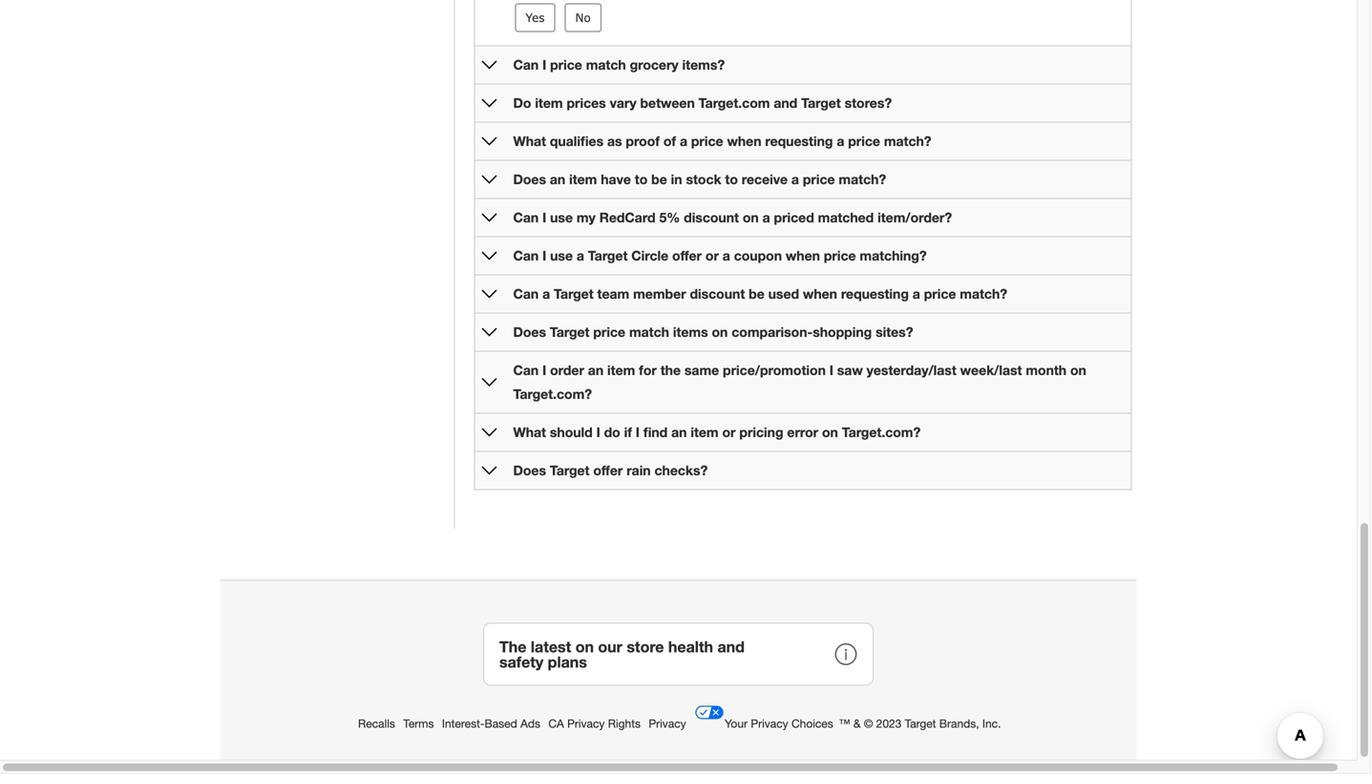 Task type: locate. For each thing, give the bounding box(es) containing it.
1 horizontal spatial to
[[726, 172, 738, 187]]

recalls terms interest-based ads ca privacy rights privacy
[[358, 718, 690, 731]]

or left pricing
[[723, 425, 736, 441]]

in
[[671, 172, 683, 187]]

match up for
[[630, 324, 670, 340]]

safety
[[500, 654, 544, 672]]

what for what qualifies as proof of a price when requesting a price match?
[[513, 133, 546, 149]]

2 vertical spatial does
[[513, 463, 546, 479]]

0 horizontal spatial or
[[706, 248, 719, 264]]

comparison-
[[732, 324, 813, 340]]

1 horizontal spatial privacy
[[649, 718, 687, 731]]

an
[[550, 172, 566, 187], [588, 363, 604, 378], [672, 425, 687, 441]]

item left have
[[569, 172, 597, 187]]

0 vertical spatial discount
[[684, 210, 739, 226]]

1 horizontal spatial match
[[630, 324, 670, 340]]

match? for receive
[[839, 172, 887, 187]]

2 can from the top
[[513, 210, 539, 226]]

a up "sites?" at the top of page
[[913, 286, 921, 302]]

0 horizontal spatial an
[[550, 172, 566, 187]]

4 can from the top
[[513, 286, 539, 302]]

1 horizontal spatial or
[[723, 425, 736, 441]]

match up vary
[[586, 57, 626, 73]]

what down the do
[[513, 133, 546, 149]]

2 what from the top
[[513, 425, 546, 441]]

on left the our
[[576, 638, 594, 656]]

privacy
[[568, 718, 605, 731], [649, 718, 687, 731], [751, 718, 789, 731]]

or
[[706, 248, 719, 264], [723, 425, 736, 441]]

circle arrow e image for can a target team member discount be used when requesting a price match?
[[482, 287, 497, 302]]

0 horizontal spatial match
[[586, 57, 626, 73]]

to right the stock
[[726, 172, 738, 187]]

match?
[[884, 133, 932, 149], [839, 172, 887, 187], [960, 286, 1008, 302]]

our
[[598, 638, 623, 656]]

6 circle arrow e image from the top
[[482, 287, 497, 302]]

3 does from the top
[[513, 463, 546, 479]]

0 vertical spatial target.com?
[[513, 387, 592, 402]]

price up priced
[[803, 172, 835, 187]]

1 vertical spatial use
[[550, 248, 573, 264]]

privacy right your
[[751, 718, 789, 731]]

use for my
[[550, 210, 573, 226]]

can inside can i order an item for the same price/promotion i saw yesterday/last week/last month on target.com?
[[513, 363, 539, 378]]

2 horizontal spatial an
[[672, 425, 687, 441]]

match? up matched
[[839, 172, 887, 187]]

1 can from the top
[[513, 57, 539, 73]]

can i price match grocery items? link
[[513, 57, 725, 73]]

on inside can i order an item for the same price/promotion i saw yesterday/last week/last month on target.com?
[[1071, 363, 1087, 378]]

0 horizontal spatial privacy
[[568, 718, 605, 731]]

2 vertical spatial an
[[672, 425, 687, 441]]

circle arrow e image for what qualifies as proof of a price when requesting a price match?
[[482, 134, 497, 149]]

i
[[543, 57, 547, 73], [543, 210, 547, 226], [543, 248, 547, 264], [543, 363, 547, 378], [830, 363, 834, 378], [597, 425, 601, 441], [636, 425, 640, 441]]

item up checks? on the bottom of page
[[691, 425, 719, 441]]

requesting
[[766, 133, 833, 149], [842, 286, 909, 302]]

0 horizontal spatial be
[[652, 172, 668, 187]]

what should i do if i find an item or pricing error on target.com?
[[513, 425, 921, 441]]

5 can from the top
[[513, 363, 539, 378]]

a right 'of' at the top left of the page
[[680, 133, 688, 149]]

0 vertical spatial does
[[513, 172, 546, 187]]

1 vertical spatial or
[[723, 425, 736, 441]]

1 what from the top
[[513, 133, 546, 149]]

sites?
[[876, 324, 914, 340]]

discount down the stock
[[684, 210, 739, 226]]

1 vertical spatial what
[[513, 425, 546, 441]]

what left should
[[513, 425, 546, 441]]

a up matched
[[837, 133, 845, 149]]

target.com? down order
[[513, 387, 592, 402]]

price
[[550, 57, 583, 73], [692, 133, 724, 149], [849, 133, 881, 149], [803, 172, 835, 187], [824, 248, 856, 264], [924, 286, 957, 302], [594, 324, 626, 340]]

target.com?
[[513, 387, 592, 402], [842, 425, 921, 441]]

can a target team member discount be used when requesting a price match?
[[513, 286, 1008, 302]]

my
[[577, 210, 596, 226]]

a down 'my'
[[577, 248, 585, 264]]

item
[[535, 95, 563, 111], [569, 172, 597, 187], [608, 363, 636, 378], [691, 425, 719, 441]]

an right order
[[588, 363, 604, 378]]

recalls link
[[358, 718, 399, 731]]

interest-based ads link
[[442, 718, 544, 731]]

3 circle arrow e image from the top
[[482, 425, 497, 441]]

and right target.com
[[774, 95, 798, 111]]

price down matched
[[824, 248, 856, 264]]

0 vertical spatial use
[[550, 210, 573, 226]]

0 vertical spatial match
[[586, 57, 626, 73]]

0 vertical spatial offer
[[673, 248, 702, 264]]

2 does from the top
[[513, 324, 546, 340]]

be left used
[[749, 286, 765, 302]]

and right "health"
[[718, 638, 745, 656]]

2 horizontal spatial privacy
[[751, 718, 789, 731]]

to right have
[[635, 172, 648, 187]]

discount down the can i use a target circle offer or a coupon when price matching?
[[690, 286, 745, 302]]

1 vertical spatial be
[[749, 286, 765, 302]]

0 vertical spatial and
[[774, 95, 798, 111]]

4 circle arrow e image from the top
[[482, 172, 497, 187]]

be left in
[[652, 172, 668, 187]]

your privacy choices
[[725, 718, 834, 731]]

prices
[[567, 95, 606, 111]]

when right used
[[803, 286, 838, 302]]

does for does an item have to be in stock to receive a price match?
[[513, 172, 546, 187]]

1 horizontal spatial requesting
[[842, 286, 909, 302]]

None submit
[[515, 3, 556, 32], [565, 3, 602, 32], [515, 3, 556, 32], [565, 3, 602, 32]]

circle arrow e image for can i use a target circle offer or a coupon when price matching?
[[482, 248, 497, 264]]

3 can from the top
[[513, 248, 539, 264]]

2 circle arrow e image from the top
[[482, 375, 497, 390]]

when down target.com
[[727, 133, 762, 149]]

on right items
[[712, 324, 728, 340]]

what
[[513, 133, 546, 149], [513, 425, 546, 441]]

do
[[513, 95, 532, 111]]

circle arrow e image for can i order an item for the same price/promotion i saw yesterday/last week/last month on target.com?
[[482, 375, 497, 390]]

target
[[802, 95, 841, 111], [588, 248, 628, 264], [554, 286, 594, 302], [550, 324, 590, 340], [550, 463, 590, 479], [905, 718, 937, 731]]

the latest on our store health and safety plans link
[[483, 623, 874, 687]]

0 horizontal spatial target.com?
[[513, 387, 592, 402]]

if
[[624, 425, 632, 441]]

circle arrow e image
[[482, 57, 497, 73], [482, 96, 497, 111], [482, 134, 497, 149], [482, 172, 497, 187], [482, 210, 497, 226], [482, 287, 497, 302], [482, 325, 497, 340]]

qualifies
[[550, 133, 604, 149]]

on right month
[[1071, 363, 1087, 378]]

0 vertical spatial be
[[652, 172, 668, 187]]

0 horizontal spatial requesting
[[766, 133, 833, 149]]

use left circle
[[550, 248, 573, 264]]

can i use my redcard 5% discount on a priced matched item/order? link
[[513, 210, 953, 226]]

privacy right ca
[[568, 718, 605, 731]]

a left priced
[[763, 210, 771, 226]]

your
[[725, 718, 748, 731]]

when
[[727, 133, 762, 149], [786, 248, 821, 264], [803, 286, 838, 302]]

price right 'of' at the top left of the page
[[692, 133, 724, 149]]

0 horizontal spatial and
[[718, 638, 745, 656]]

and
[[774, 95, 798, 111], [718, 638, 745, 656]]

offer right circle
[[673, 248, 702, 264]]

to
[[635, 172, 648, 187], [726, 172, 738, 187]]

0 vertical spatial what
[[513, 133, 546, 149]]

does
[[513, 172, 546, 187], [513, 324, 546, 340], [513, 463, 546, 479]]

and for health
[[718, 638, 745, 656]]

match? up 'week/last'
[[960, 286, 1008, 302]]

circle arrow e image for can i use my redcard 5% discount on a priced matched item/order?
[[482, 210, 497, 226]]

1 to from the left
[[635, 172, 648, 187]]

7 circle arrow e image from the top
[[482, 325, 497, 340]]

2 vertical spatial when
[[803, 286, 838, 302]]

have
[[601, 172, 631, 187]]

3 circle arrow e image from the top
[[482, 134, 497, 149]]

on
[[743, 210, 759, 226], [712, 324, 728, 340], [1071, 363, 1087, 378], [823, 425, 839, 441], [576, 638, 594, 656]]

1 vertical spatial target.com?
[[842, 425, 921, 441]]

can for can i price match grocery items?
[[513, 57, 539, 73]]

1 circle arrow e image from the top
[[482, 57, 497, 73]]

an down qualifies
[[550, 172, 566, 187]]

0 horizontal spatial offer
[[594, 463, 623, 479]]

and inside the latest on our store health and safety plans
[[718, 638, 745, 656]]

discount
[[684, 210, 739, 226], [690, 286, 745, 302]]

use
[[550, 210, 573, 226], [550, 248, 573, 264]]

when down priced
[[786, 248, 821, 264]]

offer
[[673, 248, 702, 264], [594, 463, 623, 479]]

5 circle arrow e image from the top
[[482, 210, 497, 226]]

offer left rain
[[594, 463, 623, 479]]

between
[[641, 95, 695, 111]]

1 circle arrow e image from the top
[[482, 248, 497, 264]]

2 circle arrow e image from the top
[[482, 96, 497, 111]]

use left 'my'
[[550, 210, 573, 226]]

as
[[608, 133, 622, 149]]

1 horizontal spatial an
[[588, 363, 604, 378]]

1 does from the top
[[513, 172, 546, 187]]

1 vertical spatial match
[[630, 324, 670, 340]]

requesting up receive
[[766, 133, 833, 149]]

1 use from the top
[[550, 210, 573, 226]]

coupon
[[734, 248, 782, 264]]

team
[[598, 286, 630, 302]]

0 horizontal spatial to
[[635, 172, 648, 187]]

1 horizontal spatial and
[[774, 95, 798, 111]]

does for does target offer rain checks?
[[513, 463, 546, 479]]

1 horizontal spatial be
[[749, 286, 765, 302]]

1 vertical spatial match?
[[839, 172, 887, 187]]

of
[[664, 133, 676, 149]]

checks?
[[655, 463, 708, 479]]

1 vertical spatial does
[[513, 324, 546, 340]]

target.com? down the yesterday/last
[[842, 425, 921, 441]]

1 vertical spatial an
[[588, 363, 604, 378]]

1 vertical spatial offer
[[594, 463, 623, 479]]

1 horizontal spatial target.com?
[[842, 425, 921, 441]]

what qualifies as proof of a price when requesting a price match?
[[513, 133, 932, 149]]

circle arrow e image
[[482, 248, 497, 264], [482, 375, 497, 390], [482, 425, 497, 441], [482, 463, 497, 479]]

an right find
[[672, 425, 687, 441]]

2 vertical spatial match?
[[960, 286, 1008, 302]]

be
[[652, 172, 668, 187], [749, 286, 765, 302]]

target left team
[[554, 286, 594, 302]]

4 circle arrow e image from the top
[[482, 463, 497, 479]]

item/order?
[[878, 210, 953, 226]]

requesting down matching?
[[842, 286, 909, 302]]

item right the do
[[535, 95, 563, 111]]

does for does target price match items on comparison-shopping sites?
[[513, 324, 546, 340]]

item left for
[[608, 363, 636, 378]]

privacy right rights
[[649, 718, 687, 731]]

find
[[644, 425, 668, 441]]

1 vertical spatial discount
[[690, 286, 745, 302]]

2 use from the top
[[550, 248, 573, 264]]

circle arrow e image for can i price match grocery items?
[[482, 57, 497, 73]]

or down the can i use my redcard 5% discount on a priced matched item/order?
[[706, 248, 719, 264]]

1 vertical spatial when
[[786, 248, 821, 264]]

match? down stores?
[[884, 133, 932, 149]]

member
[[633, 286, 686, 302]]

1 vertical spatial and
[[718, 638, 745, 656]]

does target price match items on comparison-shopping sites? link
[[513, 324, 914, 340]]



Task type: vqa. For each thing, say whether or not it's contained in the screenshot.
time
no



Task type: describe. For each thing, give the bounding box(es) containing it.
0 vertical spatial requesting
[[766, 133, 833, 149]]

0 vertical spatial or
[[706, 248, 719, 264]]

store
[[627, 638, 664, 656]]

does target offer rain checks? link
[[513, 463, 708, 479]]

does target offer rain checks?
[[513, 463, 708, 479]]

choices
[[792, 718, 834, 731]]

target down should
[[550, 463, 590, 479]]

target right 2023
[[905, 718, 937, 731]]

brands,
[[940, 718, 980, 731]]

on up coupon
[[743, 210, 759, 226]]

can for can i use my redcard 5% discount on a priced matched item/order?
[[513, 210, 539, 226]]

week/last
[[961, 363, 1023, 378]]

order
[[550, 363, 585, 378]]

stock
[[686, 172, 722, 187]]

latest
[[531, 638, 572, 656]]

target up team
[[588, 248, 628, 264]]

recalls
[[358, 718, 395, 731]]

shopping
[[813, 324, 872, 340]]

what should i do if i find an item or pricing error on target.com? link
[[513, 425, 921, 441]]

an inside can i order an item for the same price/promotion i saw yesterday/last week/last month on target.com?
[[588, 363, 604, 378]]

grocery
[[630, 57, 679, 73]]

can a target team member discount be used when requesting a price match? link
[[513, 286, 1008, 302]]

target.com? inside can i order an item for the same price/promotion i saw yesterday/last week/last month on target.com?
[[513, 387, 592, 402]]

match? for requesting
[[960, 286, 1008, 302]]

for
[[639, 363, 657, 378]]

priced
[[774, 210, 815, 226]]

a right receive
[[792, 172, 800, 187]]

ca privacy rights link
[[549, 718, 644, 731]]

inc.
[[983, 718, 1002, 731]]

price down team
[[594, 324, 626, 340]]

1 privacy from the left
[[568, 718, 605, 731]]

circle arrow e image for what should i do if i find an item or pricing error on target.com?
[[482, 425, 497, 441]]

target left stores?
[[802, 95, 841, 111]]

price/promotion
[[723, 363, 826, 378]]

rights
[[608, 718, 641, 731]]

circle arrow e image for does an item have to be in stock to receive a price match?
[[482, 172, 497, 187]]

on right error
[[823, 425, 839, 441]]

matching?
[[860, 248, 927, 264]]

your privacy choices link
[[695, 698, 837, 731]]

can for can i order an item for the same price/promotion i saw yesterday/last week/last month on target.com?
[[513, 363, 539, 378]]

match for items
[[630, 324, 670, 340]]

items
[[673, 324, 708, 340]]

items?
[[683, 57, 725, 73]]

proof
[[626, 133, 660, 149]]

on inside the latest on our store health and safety plans
[[576, 638, 594, 656]]

used
[[769, 286, 800, 302]]

logo image
[[695, 698, 725, 729]]

a left team
[[543, 286, 550, 302]]

2 privacy from the left
[[649, 718, 687, 731]]

should
[[550, 425, 593, 441]]

0 vertical spatial match?
[[884, 133, 932, 149]]

do item prices vary between target.com and target stores?
[[513, 95, 892, 111]]

can i use a target circle offer or a coupon when price matching?
[[513, 248, 927, 264]]

circle arrow e image for does target price match items on comparison-shopping sites?
[[482, 325, 497, 340]]

0 vertical spatial when
[[727, 133, 762, 149]]

what for what should i do if i find an item or pricing error on target.com?
[[513, 425, 546, 441]]

the
[[661, 363, 681, 378]]

use for a
[[550, 248, 573, 264]]

circle arrow e image for do item prices vary between target.com and target stores?
[[482, 96, 497, 111]]

can i price match grocery items?
[[513, 57, 725, 73]]

error
[[788, 425, 819, 441]]

price down matching?
[[924, 286, 957, 302]]

what qualifies as proof of a price when requesting a price match? link
[[513, 133, 932, 149]]

1 vertical spatial requesting
[[842, 286, 909, 302]]

interest-
[[442, 718, 485, 731]]

circle arrow e image for does target offer rain checks?
[[482, 463, 497, 479]]

vary
[[610, 95, 637, 111]]

same
[[685, 363, 720, 378]]

can for can i use a target circle offer or a coupon when price matching?
[[513, 248, 539, 264]]

health
[[669, 638, 714, 656]]

match for grocery
[[586, 57, 626, 73]]

terms link
[[403, 718, 437, 731]]

target.com
[[699, 95, 770, 111]]

ca
[[549, 718, 564, 731]]

based
[[485, 718, 518, 731]]

plans
[[548, 654, 587, 672]]

stores?
[[845, 95, 892, 111]]

2 to from the left
[[726, 172, 738, 187]]

&
[[854, 718, 861, 731]]

does an item have to be in stock to receive a price match? link
[[513, 172, 887, 187]]

can i order an item for the same price/promotion i saw yesterday/last week/last month on target.com?
[[513, 363, 1087, 402]]

yesterday/last
[[867, 363, 957, 378]]

price up prices
[[550, 57, 583, 73]]

redcard
[[600, 210, 656, 226]]

month
[[1026, 363, 1067, 378]]

does an item have to be in stock to receive a price match?
[[513, 172, 887, 187]]

do
[[604, 425, 621, 441]]

can i use my redcard 5% discount on a priced matched item/order?
[[513, 210, 953, 226]]

1 horizontal spatial offer
[[673, 248, 702, 264]]

can i use a target circle offer or a coupon when price matching? link
[[513, 248, 927, 264]]

™
[[839, 718, 851, 731]]

can i order an item for the same price/promotion i saw yesterday/last week/last month on target.com? link
[[513, 363, 1087, 402]]

a left coupon
[[723, 248, 731, 264]]

matched
[[818, 210, 874, 226]]

5%
[[660, 210, 680, 226]]

price down stores?
[[849, 133, 881, 149]]

ads
[[521, 718, 541, 731]]

pricing
[[740, 425, 784, 441]]

privacy link
[[649, 718, 690, 731]]

does target price match items on comparison-shopping sites?
[[513, 324, 914, 340]]

saw
[[838, 363, 863, 378]]

the
[[500, 638, 527, 656]]

and for target.com
[[774, 95, 798, 111]]

target up order
[[550, 324, 590, 340]]

receive
[[742, 172, 788, 187]]

can for can a target team member discount be used when requesting a price match?
[[513, 286, 539, 302]]

™ & © 2023 target brands, inc.
[[839, 718, 1002, 731]]

do item prices vary between target.com and target stores? link
[[513, 95, 892, 111]]

3 privacy from the left
[[751, 718, 789, 731]]

0 vertical spatial an
[[550, 172, 566, 187]]

item inside can i order an item for the same price/promotion i saw yesterday/last week/last month on target.com?
[[608, 363, 636, 378]]

rain
[[627, 463, 651, 479]]

the latest on our store health and safety plans
[[500, 638, 745, 672]]

2023
[[877, 718, 902, 731]]

terms
[[403, 718, 434, 731]]

©
[[864, 718, 873, 731]]



